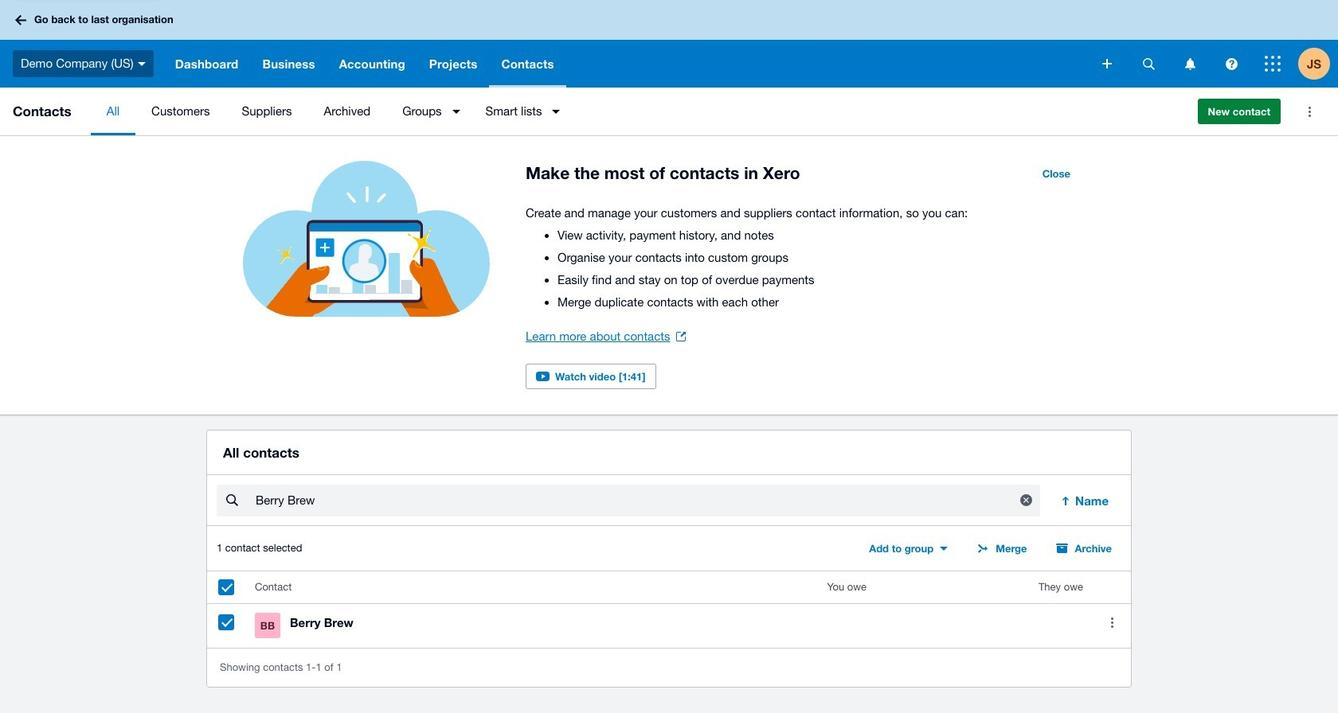 Task type: locate. For each thing, give the bounding box(es) containing it.
svg image
[[15, 15, 26, 25], [1265, 56, 1281, 72], [1143, 58, 1154, 70], [1185, 58, 1195, 70], [1225, 58, 1237, 70], [1102, 59, 1112, 68]]

banner
[[0, 0, 1338, 88]]

actions menu image
[[1293, 96, 1325, 127]]

menu
[[91, 88, 1185, 135]]

svg image
[[138, 62, 146, 66]]

contact list table element
[[207, 572, 1131, 648]]



Task type: describe. For each thing, give the bounding box(es) containing it.
Search for a contact field
[[254, 486, 1004, 516]]



Task type: vqa. For each thing, say whether or not it's contained in the screenshot.
banner
yes



